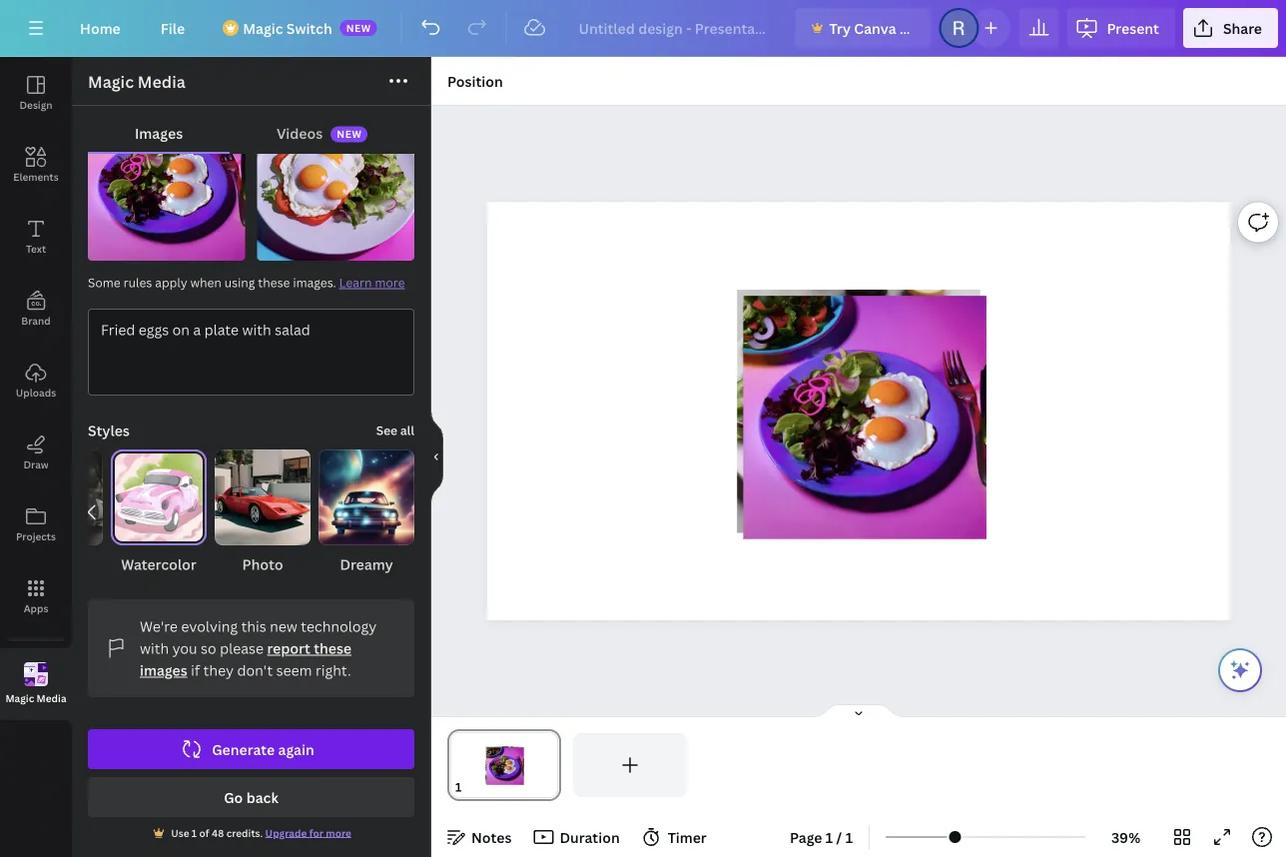 Task type: describe. For each thing, give the bounding box(es) containing it.
uploads button
[[0, 345, 72, 417]]

some rules apply when using these images. learn more
[[88, 274, 405, 291]]

draw
[[23, 458, 49, 471]]

design
[[19, 98, 52, 111]]

when
[[190, 274, 222, 291]]

so
[[201, 639, 216, 658]]

draw button
[[0, 417, 72, 489]]

with
[[140, 639, 169, 658]]

magic media button
[[0, 648, 72, 720]]

see
[[376, 422, 398, 439]]

1 horizontal spatial magic
[[88, 71, 134, 92]]

if they don't seem right.
[[187, 661, 351, 680]]

text
[[26, 242, 46, 255]]

new inside the main menu bar
[[346, 21, 371, 34]]

watercolor
[[121, 555, 197, 574]]

report these images link
[[140, 639, 352, 680]]

1 vertical spatial new
[[337, 128, 362, 141]]

go back button
[[88, 777, 415, 817]]

try
[[830, 18, 851, 37]]

position
[[448, 71, 503, 90]]

position button
[[440, 65, 511, 97]]

all
[[401, 422, 415, 439]]

text button
[[0, 201, 72, 273]]

page 1 / 1
[[790, 828, 853, 847]]

timer button
[[636, 821, 715, 853]]

pro
[[900, 18, 923, 37]]

right.
[[316, 661, 351, 680]]

seem
[[276, 661, 312, 680]]

rules
[[123, 274, 152, 291]]

dreamy
[[340, 555, 393, 574]]

present button
[[1067, 8, 1176, 48]]

home
[[80, 18, 121, 37]]

39%
[[1112, 828, 1141, 847]]

of
[[199, 826, 209, 840]]

timer
[[668, 828, 707, 847]]

projects button
[[0, 489, 72, 560]]

don't
[[237, 661, 273, 680]]

upgrade for more link
[[265, 826, 352, 840]]

file button
[[145, 8, 201, 48]]

try canva pro button
[[796, 8, 932, 48]]

these inside report these images
[[314, 639, 352, 658]]

generate
[[212, 740, 275, 759]]

see all button
[[376, 421, 415, 441]]

Describe an image. Include objects, colors, places... text field
[[89, 310, 414, 395]]

2 horizontal spatial 1
[[846, 828, 853, 847]]

images.
[[293, 274, 336, 291]]

projects
[[16, 530, 56, 543]]

use
[[171, 826, 189, 840]]

evolving
[[181, 617, 238, 636]]

page 1 image
[[448, 733, 561, 797]]

magic switch
[[243, 18, 332, 37]]

Design title text field
[[563, 8, 788, 48]]

go
[[224, 788, 243, 807]]

magic inside button
[[5, 692, 34, 705]]

images
[[140, 661, 187, 680]]

present
[[1107, 18, 1160, 37]]

file
[[161, 18, 185, 37]]

1 fried eggs on a plate with salad image from the left
[[88, 103, 245, 261]]

hide pages image
[[811, 703, 907, 719]]

switch
[[287, 18, 332, 37]]

design button
[[0, 57, 72, 129]]

1 for of
[[192, 826, 197, 840]]

new
[[270, 617, 298, 636]]

39% button
[[1094, 821, 1159, 853]]

please
[[220, 639, 264, 658]]

technology
[[301, 617, 377, 636]]

hide image
[[431, 409, 444, 505]]

they
[[203, 661, 234, 680]]

images button
[[88, 114, 230, 152]]

1 vertical spatial more
[[326, 826, 352, 840]]

for
[[309, 826, 324, 840]]



Task type: vqa. For each thing, say whether or not it's contained in the screenshot.
Describe an image. Include objects, colors, places... text box at left top
yes



Task type: locate. For each thing, give the bounding box(es) containing it.
again
[[278, 740, 314, 759]]

page
[[790, 828, 823, 847]]

more right for in the left bottom of the page
[[326, 826, 352, 840]]

generate again
[[212, 740, 314, 759]]

magic
[[243, 18, 283, 37], [88, 71, 134, 92], [5, 692, 34, 705]]

using
[[225, 274, 255, 291]]

magic left switch
[[243, 18, 283, 37]]

try canva pro
[[830, 18, 923, 37]]

magic media up images on the top of the page
[[88, 71, 186, 92]]

back
[[246, 788, 279, 807]]

magic down the apps
[[5, 692, 34, 705]]

credits.
[[226, 826, 263, 840]]

we're evolving this new technology with you so please
[[140, 617, 377, 658]]

these
[[258, 274, 290, 291], [314, 639, 352, 658]]

see all
[[376, 422, 415, 439]]

1 left /
[[826, 828, 833, 847]]

duration button
[[528, 821, 628, 853]]

side panel tab list
[[0, 57, 72, 720]]

48
[[212, 826, 224, 840]]

use 1 of 48 credits. upgrade for more
[[171, 826, 352, 840]]

0 horizontal spatial these
[[258, 274, 290, 291]]

1 horizontal spatial 1
[[826, 828, 833, 847]]

styles
[[88, 421, 130, 440]]

0 vertical spatial new
[[346, 21, 371, 34]]

0 vertical spatial these
[[258, 274, 290, 291]]

we're
[[140, 617, 178, 636]]

new right switch
[[346, 21, 371, 34]]

share button
[[1184, 8, 1279, 48]]

new right videos
[[337, 128, 362, 141]]

1 horizontal spatial these
[[314, 639, 352, 658]]

2 fried eggs on a plate with salad image from the left
[[257, 103, 415, 261]]

0 horizontal spatial magic
[[5, 692, 34, 705]]

this
[[241, 617, 266, 636]]

uploads
[[16, 386, 56, 399]]

notes
[[472, 828, 512, 847]]

0 vertical spatial magic media
[[88, 71, 186, 92]]

generate again button
[[88, 729, 415, 769]]

1 left of
[[192, 826, 197, 840]]

learn more link
[[339, 274, 405, 291]]

upgrade
[[265, 826, 307, 840]]

2 vertical spatial magic
[[5, 692, 34, 705]]

magic inside the main menu bar
[[243, 18, 283, 37]]

0 horizontal spatial media
[[37, 692, 66, 705]]

apps button
[[0, 560, 72, 632]]

magic down home link
[[88, 71, 134, 92]]

home link
[[64, 8, 137, 48]]

go back
[[224, 788, 279, 807]]

apps
[[24, 601, 48, 615]]

share
[[1224, 18, 1263, 37]]

filmic
[[34, 555, 75, 574]]

these right using
[[258, 274, 290, 291]]

magic media down the apps
[[5, 692, 66, 705]]

magic media
[[88, 71, 186, 92], [5, 692, 66, 705]]

media inside button
[[37, 692, 66, 705]]

0 horizontal spatial more
[[326, 826, 352, 840]]

report these images
[[140, 639, 352, 680]]

these up right.
[[314, 639, 352, 658]]

1 horizontal spatial magic media
[[88, 71, 186, 92]]

photo
[[242, 555, 283, 574]]

1 for /
[[826, 828, 833, 847]]

notes button
[[440, 821, 520, 853]]

0 vertical spatial media
[[138, 71, 186, 92]]

canva assistant image
[[1229, 658, 1253, 682]]

elements button
[[0, 129, 72, 201]]

fried eggs on a plate with salad image
[[88, 103, 245, 261], [257, 103, 415, 261]]

report
[[267, 639, 311, 658]]

0 horizontal spatial fried eggs on a plate with salad image
[[88, 103, 245, 261]]

if
[[191, 661, 200, 680]]

photo group
[[215, 450, 311, 575]]

more
[[375, 274, 405, 291], [326, 826, 352, 840]]

canva
[[855, 18, 897, 37]]

1 vertical spatial magic
[[88, 71, 134, 92]]

media up images button
[[138, 71, 186, 92]]

1 vertical spatial media
[[37, 692, 66, 705]]

watercolor group
[[111, 450, 207, 575]]

1 vertical spatial magic media
[[5, 692, 66, 705]]

learn
[[339, 274, 372, 291]]

1 right /
[[846, 828, 853, 847]]

1 horizontal spatial media
[[138, 71, 186, 92]]

dreamy group
[[319, 450, 415, 575]]

0 horizontal spatial 1
[[192, 826, 197, 840]]

apply
[[155, 274, 188, 291]]

you
[[172, 639, 197, 658]]

main menu bar
[[0, 0, 1287, 57]]

0 vertical spatial more
[[375, 274, 405, 291]]

videos
[[277, 123, 323, 142]]

magic media inside button
[[5, 692, 66, 705]]

1 horizontal spatial more
[[375, 274, 405, 291]]

1 vertical spatial these
[[314, 639, 352, 658]]

filmic group
[[7, 450, 103, 575]]

/
[[837, 828, 843, 847]]

0 horizontal spatial magic media
[[5, 692, 66, 705]]

1 horizontal spatial fried eggs on a plate with salad image
[[257, 103, 415, 261]]

0 vertical spatial magic
[[243, 18, 283, 37]]

brand
[[21, 314, 51, 327]]

more right learn
[[375, 274, 405, 291]]

elements
[[13, 170, 59, 183]]

media down the apps
[[37, 692, 66, 705]]

some
[[88, 274, 121, 291]]

images
[[135, 123, 183, 142]]

duration
[[560, 828, 620, 847]]

2 horizontal spatial magic
[[243, 18, 283, 37]]

1
[[192, 826, 197, 840], [826, 828, 833, 847], [846, 828, 853, 847]]

media
[[138, 71, 186, 92], [37, 692, 66, 705]]

brand button
[[0, 273, 72, 345]]



